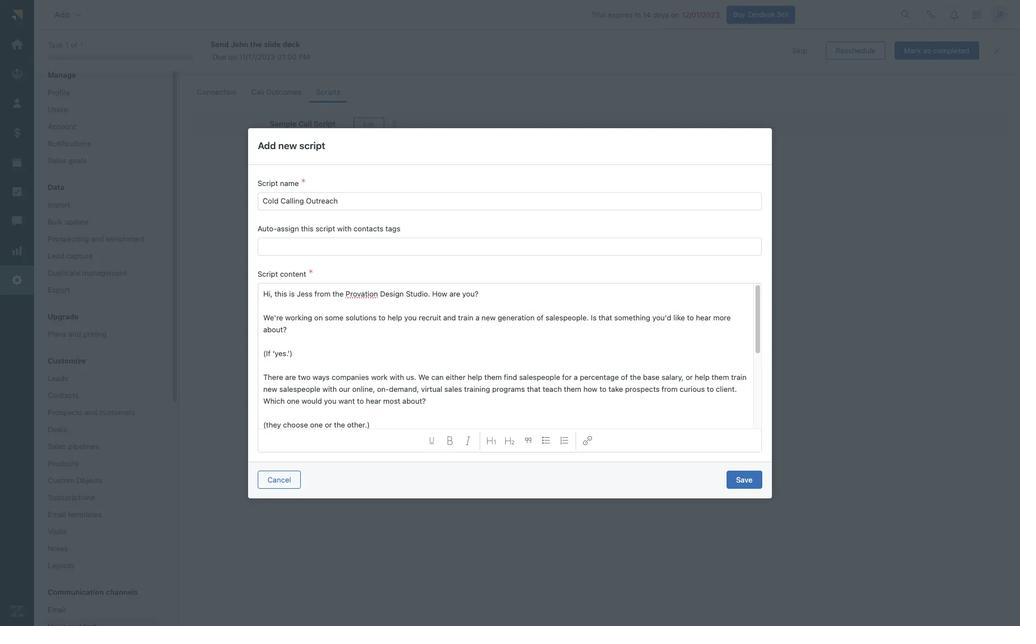 Task type: locate. For each thing, give the bounding box(es) containing it.
with up the demand,
[[390, 373, 404, 382]]

1 vertical spatial are
[[285, 373, 296, 382]]

help up curious
[[695, 373, 710, 382]]

0 horizontal spatial on
[[228, 52, 237, 61]]

new down 'sample'
[[278, 140, 297, 152]]

products
[[48, 459, 79, 468]]

train up client.
[[731, 373, 747, 382]]

want
[[339, 397, 355, 406]]

for
[[562, 373, 572, 382]]

prospects
[[48, 408, 82, 417]]

2 sales from the top
[[48, 442, 66, 451]]

2 horizontal spatial with
[[390, 373, 404, 382]]

0 vertical spatial a
[[476, 313, 480, 322]]

you?
[[463, 289, 479, 298]]

1 vertical spatial of
[[537, 313, 544, 322]]

prospects and customers link
[[43, 405, 161, 420]]

this
[[301, 224, 314, 233], [275, 289, 287, 298]]

1 vertical spatial or
[[325, 421, 332, 430]]

reschedule button
[[826, 41, 885, 60]]

them
[[485, 373, 502, 382], [712, 373, 729, 382], [564, 385, 582, 394]]

them down 'for'
[[564, 385, 582, 394]]

about? down we're
[[263, 325, 287, 334]]

and for text
[[226, 43, 248, 58]]

email up visits
[[48, 510, 66, 519]]

0 horizontal spatial that
[[527, 385, 541, 394]]

curious
[[680, 385, 705, 394]]

are
[[450, 289, 461, 298], [285, 373, 296, 382]]

save
[[736, 475, 753, 484]]

from inside voice and text call your leads and contacts directly from sell. learn about
[[317, 61, 333, 70]]

and for customers
[[84, 408, 97, 417]]

1 vertical spatial salespeople
[[280, 385, 321, 394]]

email for email
[[48, 606, 66, 615]]

this left is
[[275, 289, 287, 298]]

12/01/2023
[[682, 10, 720, 19]]

email for email templates
[[48, 510, 66, 519]]

0 vertical spatial train
[[458, 313, 474, 322]]

(if 'yes.')
[[263, 349, 293, 358]]

hear left more
[[696, 313, 711, 322]]

lead
[[48, 251, 64, 261]]

0 horizontal spatial new
[[263, 385, 278, 394]]

1 horizontal spatial that
[[599, 313, 612, 322]]

generation
[[498, 313, 535, 322]]

on left some in the left of the page
[[314, 313, 323, 322]]

duplicate
[[48, 268, 80, 278]]

0 horizontal spatial you
[[324, 397, 337, 406]]

1 horizontal spatial add
[[258, 140, 276, 152]]

send john the slide deck due on 11/17/2023 01:00 pm
[[210, 40, 310, 61]]

are inside 'there are two ways companies work with us. we can either help them find salespeople for a percentage of the base salary, or help them train new salespeople with our online, on-demand, virtual sales training programs that teach them how to take prospects from curious to client. which one would you want to hear most about?'
[[285, 373, 296, 382]]

contacts left tags
[[354, 224, 384, 233]]

2 vertical spatial call
[[298, 119, 312, 128]]

1 horizontal spatial train
[[731, 373, 747, 382]]

0 horizontal spatial add
[[54, 9, 69, 19]]

to left client.
[[707, 385, 714, 394]]

upgrade
[[48, 312, 79, 321]]

asterisk image
[[301, 179, 306, 188]]

to
[[379, 313, 386, 322], [687, 313, 694, 322], [600, 385, 607, 394], [707, 385, 714, 394], [357, 397, 364, 406]]

or inside 'there are two ways companies work with us. we can either help them find salespeople for a percentage of the base salary, or help them train new salespeople with our online, on-demand, virtual sales training programs that teach them how to take prospects from curious to client. which one would you want to hear most about?'
[[686, 373, 693, 382]]

0 vertical spatial salespeople
[[519, 373, 560, 382]]

train down you?
[[458, 313, 474, 322]]

script down scripts link
[[314, 119, 335, 128]]

1 vertical spatial you
[[324, 397, 337, 406]]

email down "communication"
[[48, 606, 66, 615]]

list number image
[[560, 436, 569, 445]]

0 horizontal spatial with
[[323, 385, 337, 394]]

0 vertical spatial this
[[301, 224, 314, 233]]

pm
[[299, 52, 310, 61]]

2 vertical spatial script
[[258, 269, 278, 278]]

to down online,
[[357, 397, 364, 406]]

on right days
[[671, 10, 680, 19]]

zendesk image
[[10, 605, 24, 619]]

are right how
[[450, 289, 461, 298]]

hear
[[696, 313, 711, 322], [366, 397, 381, 406]]

manage
[[48, 70, 76, 80]]

which
[[263, 397, 285, 406]]

0 vertical spatial on
[[671, 10, 680, 19]]

italic image
[[464, 436, 473, 445]]

on-
[[377, 385, 389, 394]]

2 vertical spatial with
[[323, 385, 337, 394]]

new inside 'there are two ways companies work with us. we can either help them find salespeople for a percentage of the base salary, or help them train new salespeople with our online, on-demand, virtual sales training programs that teach them how to take prospects from curious to client. which one would you want to hear most about?'
[[263, 385, 278, 394]]

with down the ways
[[323, 385, 337, 394]]

None text field
[[263, 288, 749, 575]]

add for add
[[54, 9, 69, 19]]

call left your
[[190, 61, 203, 70]]

1 vertical spatial email
[[48, 606, 66, 615]]

1 horizontal spatial of
[[537, 313, 544, 322]]

1 vertical spatial call
[[251, 87, 264, 97]]

1 vertical spatial train
[[731, 373, 747, 382]]

0 horizontal spatial call
[[190, 61, 203, 70]]

1 horizontal spatial call
[[251, 87, 264, 97]]

sales for sales pipelines
[[48, 442, 66, 451]]

auto-assign this script with contacts tags
[[258, 224, 401, 233]]

two
[[298, 373, 311, 382]]

the up 11/17/2023
[[250, 40, 262, 49]]

0 vertical spatial hear
[[696, 313, 711, 322]]

sales down deals
[[48, 442, 66, 451]]

are left two
[[285, 373, 296, 382]]

percentage
[[580, 373, 619, 382]]

base
[[643, 373, 660, 382]]

0 horizontal spatial this
[[275, 289, 287, 298]]

1 horizontal spatial or
[[686, 373, 693, 382]]

voice
[[190, 43, 223, 58]]

about? down the demand,
[[403, 397, 426, 406]]

1 vertical spatial from
[[315, 289, 331, 298]]

custom objects
[[48, 476, 103, 485]]

0 horizontal spatial a
[[476, 313, 480, 322]]

search image
[[901, 10, 910, 19]]

0 vertical spatial about?
[[263, 325, 287, 334]]

(if
[[263, 349, 271, 358]]

notes link
[[43, 542, 161, 556]]

2 vertical spatial new
[[263, 385, 278, 394]]

1 vertical spatial one
[[310, 421, 323, 430]]

call right 'sample'
[[298, 119, 312, 128]]

1 horizontal spatial help
[[468, 373, 483, 382]]

2 1 from the left
[[80, 40, 83, 50]]

2 vertical spatial from
[[662, 385, 678, 394]]

2 vertical spatial on
[[314, 313, 323, 322]]

0 horizontal spatial of
[[71, 40, 78, 50]]

of
[[71, 40, 78, 50], [537, 313, 544, 322], [621, 373, 628, 382]]

zendesk products image
[[973, 11, 981, 19]]

0 vertical spatial with
[[337, 224, 352, 233]]

contacts down 01:00
[[257, 61, 287, 70]]

0 vertical spatial sales
[[48, 156, 66, 165]]

notifications
[[48, 139, 91, 148]]

quote image
[[524, 436, 533, 445]]

a inside 'there are two ways companies work with us. we can either help them find salespeople for a percentage of the base salary, or help them train new salespeople with our online, on-demand, virtual sales training programs that teach them how to take prospects from curious to client. which one would you want to hear most about?'
[[574, 373, 578, 382]]

most
[[383, 397, 401, 406]]

sales
[[48, 156, 66, 165], [48, 442, 66, 451]]

salespeople up teach
[[519, 373, 560, 382]]

a down you?
[[476, 313, 480, 322]]

script up hi,
[[258, 269, 278, 278]]

task 1 of 1
[[48, 40, 83, 50]]

help down design
[[388, 313, 403, 322]]

plans and pricing link
[[43, 327, 161, 342]]

Script name field
[[263, 193, 757, 210]]

sales
[[445, 385, 462, 394]]

the inside send john the slide deck due on 11/17/2023 01:00 pm
[[250, 40, 262, 49]]

script down sample call script
[[299, 140, 325, 152]]

2 horizontal spatial of
[[621, 373, 628, 382]]

communication
[[48, 588, 104, 597]]

0 horizontal spatial them
[[485, 373, 502, 382]]

from down salary,
[[662, 385, 678, 394]]

you inside 'there are two ways companies work with us. we can either help them find salespeople for a percentage of the base salary, or help them train new salespeople with our online, on-demand, virtual sales training programs that teach them how to take prospects from curious to client. which one would you want to hear most about?'
[[324, 397, 337, 406]]

1 horizontal spatial this
[[301, 224, 314, 233]]

sales left 'goals'
[[48, 156, 66, 165]]

0 vertical spatial you
[[405, 313, 417, 322]]

sales goals
[[48, 156, 87, 165]]

and up leads
[[226, 43, 248, 58]]

script name
[[258, 179, 299, 188]]

contacts inside voice and text call your leads and contacts directly from sell. learn about
[[257, 61, 287, 70]]

sell.
[[335, 61, 350, 70]]

more
[[714, 313, 731, 322]]

and down bulk update link
[[91, 234, 104, 244]]

we
[[419, 373, 430, 382]]

hear down on-
[[366, 397, 381, 406]]

0 horizontal spatial help
[[388, 313, 403, 322]]

underline image
[[429, 437, 436, 444]]

new down there
[[263, 385, 278, 394]]

leads link
[[43, 371, 161, 386]]

work
[[371, 373, 388, 382]]

mark as completed
[[904, 46, 970, 55]]

script for script content
[[258, 269, 278, 278]]

1 vertical spatial a
[[574, 373, 578, 382]]

0 vertical spatial new
[[278, 140, 297, 152]]

2 horizontal spatial on
[[671, 10, 680, 19]]

1 horizontal spatial on
[[314, 313, 323, 322]]

that right is
[[599, 313, 612, 322]]

0 vertical spatial add
[[54, 9, 69, 19]]

chevron down image
[[74, 10, 83, 19]]

0 horizontal spatial hear
[[366, 397, 381, 406]]

account link
[[43, 119, 161, 134]]

notifications link
[[43, 136, 161, 151]]

them up client.
[[712, 373, 729, 382]]

the left provation
[[333, 289, 344, 298]]

1 vertical spatial hear
[[366, 397, 381, 406]]

from right jess in the top of the page
[[315, 289, 331, 298]]

the up prospects
[[630, 373, 641, 382]]

how
[[432, 289, 448, 298]]

0 horizontal spatial about?
[[263, 325, 287, 334]]

0 vertical spatial that
[[599, 313, 612, 322]]

1 horizontal spatial new
[[278, 140, 297, 152]]

contacts
[[48, 391, 79, 400]]

1 horizontal spatial 1
[[80, 40, 83, 50]]

and right recruit
[[443, 313, 456, 322]]

with left tags
[[337, 224, 352, 233]]

a inside we're working on some solutions to help you recruit and train a new generation of salespeople. is that something you'd like to hear more about?
[[476, 313, 480, 322]]

1 horizontal spatial you
[[405, 313, 417, 322]]

2 horizontal spatial new
[[482, 313, 496, 322]]

new
[[278, 140, 297, 152], [482, 313, 496, 322], [263, 385, 278, 394]]

add inside button
[[54, 9, 69, 19]]

bold image
[[446, 436, 455, 445]]

1 sales from the top
[[48, 156, 66, 165]]

None field
[[64, 43, 154, 53], [261, 238, 759, 255], [64, 43, 154, 53], [261, 238, 759, 255]]

1 horizontal spatial hear
[[696, 313, 711, 322]]

1 vertical spatial sales
[[48, 442, 66, 451]]

0 horizontal spatial 1
[[65, 40, 69, 50]]

buy
[[733, 10, 745, 19]]

1 horizontal spatial about?
[[403, 397, 426, 406]]

0 horizontal spatial train
[[458, 313, 474, 322]]

export link
[[43, 283, 161, 298]]

this right assign
[[301, 224, 314, 233]]

on
[[671, 10, 680, 19], [228, 52, 237, 61], [314, 313, 323, 322]]

leads
[[48, 374, 68, 383]]

add down 'sample'
[[258, 140, 276, 152]]

send
[[210, 40, 229, 49]]

and down 11/17/2023
[[243, 61, 255, 70]]

of right the task
[[71, 40, 78, 50]]

deals link
[[43, 422, 161, 437]]

calls image
[[927, 10, 936, 19]]

deck
[[283, 40, 300, 49]]

you left want
[[324, 397, 337, 406]]

deals
[[48, 425, 67, 434]]

1 horizontal spatial a
[[574, 373, 578, 382]]

1 vertical spatial new
[[482, 313, 496, 322]]

visits link
[[43, 524, 161, 539]]

0 vertical spatial one
[[287, 397, 300, 406]]

0 vertical spatial contacts
[[257, 61, 287, 70]]

1 email from the top
[[48, 510, 66, 519]]

client.
[[716, 385, 737, 394]]

profile link
[[43, 85, 161, 100]]

1 horizontal spatial one
[[310, 421, 323, 430]]

update
[[65, 217, 89, 226]]

that left teach
[[527, 385, 541, 394]]

salespeople
[[519, 373, 560, 382], [280, 385, 321, 394]]

or up curious
[[686, 373, 693, 382]]

users link
[[43, 102, 161, 117]]

call left outcomes
[[251, 87, 264, 97]]

0 vertical spatial email
[[48, 510, 66, 519]]

of right the "generation"
[[537, 313, 544, 322]]

script left the name
[[258, 179, 278, 188]]

and down contacts 'link'
[[84, 408, 97, 417]]

new left the "generation"
[[482, 313, 496, 322]]

2 email from the top
[[48, 606, 66, 615]]

custom
[[48, 476, 74, 485]]

slide
[[264, 40, 281, 49]]

asterisk image
[[309, 269, 313, 278]]

1 vertical spatial add
[[258, 140, 276, 152]]

them left find
[[485, 373, 502, 382]]

one left would
[[287, 397, 300, 406]]

0 vertical spatial are
[[450, 289, 461, 298]]

1 vertical spatial about?
[[403, 397, 426, 406]]

1 horizontal spatial salespeople
[[519, 373, 560, 382]]

us.
[[406, 373, 417, 382]]

0 horizontal spatial one
[[287, 397, 300, 406]]

how
[[584, 385, 598, 394]]

of up take
[[621, 373, 628, 382]]

you left recruit
[[405, 313, 417, 322]]

help up 'training'
[[468, 373, 483, 382]]

0 vertical spatial from
[[317, 61, 333, 70]]

on up leads
[[228, 52, 237, 61]]

0 horizontal spatial or
[[325, 421, 332, 430]]

1 vertical spatial that
[[527, 385, 541, 394]]

add button
[[45, 3, 92, 26]]

1 vertical spatial script
[[316, 224, 335, 233]]

0 horizontal spatial are
[[285, 373, 296, 382]]

0 horizontal spatial contacts
[[257, 61, 287, 70]]

1 vertical spatial contacts
[[354, 224, 384, 233]]

choose
[[283, 421, 308, 430]]

from left "sell."
[[317, 61, 333, 70]]

1 horizontal spatial contacts
[[354, 224, 384, 233]]

1 vertical spatial script
[[258, 179, 278, 188]]

a right 'for'
[[574, 373, 578, 382]]

to down percentage
[[600, 385, 607, 394]]

one
[[287, 397, 300, 406], [310, 421, 323, 430]]

and right plans
[[68, 330, 81, 339]]

email templates
[[48, 510, 102, 519]]

one right choose
[[310, 421, 323, 430]]

add left the chevron down icon
[[54, 9, 69, 19]]

email templates link
[[43, 507, 161, 522]]

one inside 'there are two ways companies work with us. we can either help them find salespeople for a percentage of the base salary, or help them train new salespeople with our online, on-demand, virtual sales training programs that teach them how to take prospects from curious to client. which one would you want to hear most about?'
[[287, 397, 300, 406]]

2 vertical spatial of
[[621, 373, 628, 382]]

script right assign
[[316, 224, 335, 233]]

0 vertical spatial or
[[686, 373, 693, 382]]

on inside we're working on some solutions to help you recruit and train a new generation of salespeople. is that something you'd like to hear more about?
[[314, 313, 323, 322]]

salespeople down two
[[280, 385, 321, 394]]

with
[[337, 224, 352, 233], [390, 373, 404, 382], [323, 385, 337, 394]]

or left other.)
[[325, 421, 332, 430]]

1 vertical spatial on
[[228, 52, 237, 61]]

and for enrichment
[[91, 234, 104, 244]]

about?
[[263, 325, 287, 334], [403, 397, 426, 406]]

0 vertical spatial call
[[190, 61, 203, 70]]

jp button
[[991, 5, 1009, 24]]



Task type: vqa. For each thing, say whether or not it's contained in the screenshot.
the Duplicate management
yes



Task type: describe. For each thing, give the bounding box(es) containing it.
heading2 image
[[505, 436, 515, 445]]

email link
[[43, 603, 161, 618]]

of inside 'there are two ways companies work with us. we can either help them find salespeople for a percentage of the base salary, or help them train new salespeople with our online, on-demand, virtual sales training programs that teach them how to take prospects from curious to client. which one would you want to hear most about?'
[[621, 373, 628, 382]]

link image
[[583, 436, 592, 445]]

text
[[251, 43, 276, 58]]

prospecting
[[48, 234, 89, 244]]

trash image
[[392, 121, 398, 127]]

from inside 'there are two ways companies work with us. we can either help them find salespeople for a percentage of the base salary, or help them train new salespeople with our online, on-demand, virtual sales training programs that teach them how to take prospects from curious to client. which one would you want to hear most about?'
[[662, 385, 678, 394]]

subscriptions
[[48, 493, 95, 502]]

prospects
[[625, 385, 660, 394]]

skip
[[792, 46, 807, 55]]

something
[[614, 313, 651, 322]]

trial expires in 14 days on 12/01/2023
[[591, 10, 720, 19]]

of inside we're working on some solutions to help you recruit and train a new generation of salespeople. is that something you'd like to hear more about?
[[537, 313, 544, 322]]

bullet list image
[[542, 436, 551, 445]]

export
[[48, 286, 70, 295]]

0 vertical spatial script
[[299, 140, 325, 152]]

plans
[[48, 330, 66, 339]]

sales pipelines
[[48, 442, 99, 451]]

hear inside we're working on some solutions to help you recruit and train a new generation of salespeople. is that something you'd like to hear more about?
[[696, 313, 711, 322]]

add for add new script
[[258, 140, 276, 152]]

online,
[[353, 385, 375, 394]]

script for script name
[[258, 179, 278, 188]]

0 vertical spatial of
[[71, 40, 78, 50]]

studio.
[[406, 289, 430, 298]]

tags
[[386, 224, 401, 233]]

01:00
[[277, 52, 297, 61]]

bell image
[[950, 10, 959, 19]]

channels
[[106, 588, 138, 597]]

cancel image
[[993, 46, 1002, 55]]

the left other.)
[[334, 421, 345, 430]]

skip button
[[783, 41, 817, 60]]

name
[[280, 179, 299, 188]]

add new script
[[258, 140, 325, 152]]

plans and pricing
[[48, 330, 107, 339]]

take
[[609, 385, 623, 394]]

customize
[[48, 357, 86, 366]]

scripts link
[[309, 82, 347, 103]]

in
[[635, 10, 641, 19]]

salary,
[[662, 373, 684, 382]]

duplicate management link
[[43, 266, 161, 281]]

1 horizontal spatial them
[[564, 385, 582, 394]]

enrichment
[[106, 234, 145, 244]]

other.)
[[347, 421, 370, 430]]

heading1 image
[[487, 436, 496, 445]]

call outcomes
[[251, 87, 301, 97]]

training
[[464, 385, 490, 394]]

days
[[653, 10, 669, 19]]

design
[[380, 289, 404, 298]]

sales pipelines link
[[43, 439, 161, 454]]

sales goals link
[[43, 153, 161, 168]]

to right like
[[687, 313, 694, 322]]

1 vertical spatial with
[[390, 373, 404, 382]]

0 horizontal spatial salespeople
[[280, 385, 321, 394]]

you inside we're working on some solutions to help you recruit and train a new generation of salespeople. is that something you'd like to hear more about?
[[405, 313, 417, 322]]

layouts
[[48, 561, 75, 570]]

companies
[[332, 373, 369, 382]]

visits
[[48, 527, 66, 536]]

john
[[231, 40, 248, 49]]

expires
[[608, 10, 633, 19]]

new inside we're working on some solutions to help you recruit and train a new generation of salespeople. is that something you'd like to hear more about?
[[482, 313, 496, 322]]

cancel button
[[258, 471, 301, 489]]

there
[[263, 373, 283, 382]]

management
[[82, 268, 127, 278]]

and inside we're working on some solutions to help you recruit and train a new generation of salespeople. is that something you'd like to hear more about?
[[443, 313, 456, 322]]

that inside 'there are two ways companies work with us. we can either help them find salespeople for a percentage of the base salary, or help them train new salespeople with our online, on-demand, virtual sales training programs that teach them how to take prospects from curious to client. which one would you want to hear most about?'
[[527, 385, 541, 394]]

sample call script
[[270, 119, 335, 128]]

buy zendesk sell button
[[726, 5, 795, 24]]

train inside 'there are two ways companies work with us. we can either help them find salespeople for a percentage of the base salary, or help them train new salespeople with our online, on-demand, virtual sales training programs that teach them how to take prospects from curious to client. which one would you want to hear most about?'
[[731, 373, 747, 382]]

bulk update link
[[43, 215, 161, 229]]

1 horizontal spatial with
[[337, 224, 352, 233]]

script content
[[258, 269, 307, 278]]

to right solutions
[[379, 313, 386, 322]]

find
[[504, 373, 517, 382]]

recruit
[[419, 313, 441, 322]]

edit button
[[354, 117, 384, 131]]

pricing
[[83, 330, 107, 339]]

contacts link
[[43, 388, 161, 403]]

there are two ways companies work with us. we can either help them find salespeople for a percentage of the base salary, or help them train new salespeople with our online, on-demand, virtual sales training programs that teach them how to take prospects from curious to client. which one would you want to hear most about?
[[263, 373, 749, 406]]

about
[[373, 61, 393, 70]]

content
[[280, 269, 307, 278]]

zendesk
[[747, 10, 775, 19]]

call inside voice and text call your leads and contacts directly from sell. learn about
[[190, 61, 203, 70]]

profile
[[48, 88, 70, 97]]

voice and text call your leads and contacts directly from sell. learn about
[[190, 43, 395, 70]]

customers
[[99, 408, 135, 417]]

1 vertical spatial this
[[275, 289, 287, 298]]

prospecting and enrichment link
[[43, 232, 161, 246]]

0 vertical spatial script
[[314, 119, 335, 128]]

1 horizontal spatial are
[[450, 289, 461, 298]]

save button
[[726, 471, 762, 489]]

the inside 'there are two ways companies work with us. we can either help them find salespeople for a percentage of the base salary, or help them train new salespeople with our online, on-demand, virtual sales training programs that teach them how to take prospects from curious to client. which one would you want to hear most about?'
[[630, 373, 641, 382]]

that inside we're working on some solutions to help you recruit and train a new generation of salespeople. is that something you'd like to hear more about?
[[599, 313, 612, 322]]

auto-
[[258, 224, 277, 233]]

teach
[[543, 385, 562, 394]]

help inside we're working on some solutions to help you recruit and train a new generation of salespeople. is that something you'd like to hear more about?
[[388, 313, 403, 322]]

on inside send john the slide deck due on 11/17/2023 01:00 pm
[[228, 52, 237, 61]]

about? inside we're working on some solutions to help you recruit and train a new generation of salespeople. is that something you'd like to hear more about?
[[263, 325, 287, 334]]

products link
[[43, 456, 161, 471]]

none text field containing hi, this is jess from the provation design studio. how are you?
[[263, 288, 749, 575]]

data
[[48, 183, 64, 192]]

train inside we're working on some solutions to help you recruit and train a new generation of salespeople. is that something you'd like to hear more about?
[[458, 313, 474, 322]]

hear inside 'there are two ways companies work with us. we can either help them find salespeople for a percentage of the base salary, or help them train new salespeople with our online, on-demand, virtual sales training programs that teach them how to take prospects from curious to client. which one would you want to hear most about?'
[[366, 397, 381, 406]]

2 horizontal spatial call
[[298, 119, 312, 128]]

and for pricing
[[68, 330, 81, 339]]

salespeople.
[[546, 313, 589, 322]]

would
[[302, 397, 322, 406]]

call outcomes link
[[244, 82, 308, 103]]

reschedule
[[836, 46, 876, 55]]

duplicate management
[[48, 268, 127, 278]]

assign
[[277, 224, 299, 233]]

sample
[[270, 119, 296, 128]]

some
[[325, 313, 344, 322]]

buy zendesk sell
[[733, 10, 788, 19]]

prospecting and enrichment
[[48, 234, 145, 244]]

2 horizontal spatial help
[[695, 373, 710, 382]]

hi,
[[263, 289, 273, 298]]

jess
[[297, 289, 313, 298]]

leads
[[222, 61, 241, 70]]

about? inside 'there are two ways companies work with us. we can either help them find salespeople for a percentage of the base salary, or help them train new salespeople with our online, on-demand, virtual sales training programs that teach them how to take prospects from curious to client. which one would you want to hear most about?'
[[403, 397, 426, 406]]

sales for sales goals
[[48, 156, 66, 165]]

1 1 from the left
[[65, 40, 69, 50]]

2 horizontal spatial them
[[712, 373, 729, 382]]

ways
[[313, 373, 330, 382]]

(they
[[263, 421, 281, 430]]

send john the slide deck link
[[210, 39, 762, 49]]



